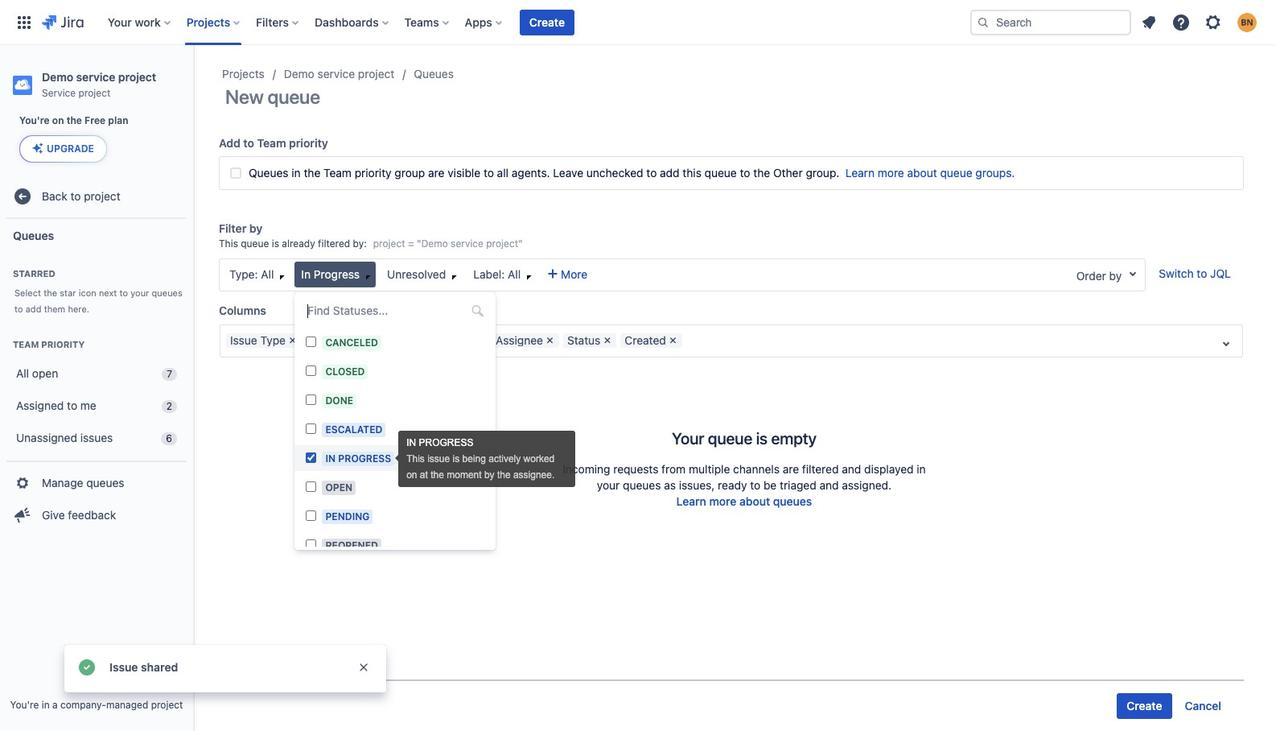 Task type: locate. For each thing, give the bounding box(es) containing it.
progress up issue
[[419, 437, 474, 448]]

type
[[260, 333, 286, 347]]

0 vertical spatial your
[[108, 15, 132, 29]]

your right next
[[131, 287, 149, 298]]

your
[[108, 15, 132, 29], [672, 429, 705, 448]]

team right add
[[257, 136, 286, 150]]

0 vertical spatial projects
[[187, 15, 230, 29]]

in progress down escalated
[[326, 452, 391, 464]]

1 vertical spatial in progress
[[326, 452, 391, 464]]

displayed
[[865, 462, 914, 476]]

your up from on the bottom right of page
[[672, 429, 705, 448]]

service
[[42, 87, 76, 99]]

create button left the cancel button
[[1118, 693, 1173, 719]]

1 vertical spatial progress
[[419, 437, 474, 448]]

projects right work
[[187, 15, 230, 29]]

you're down the service
[[19, 114, 50, 126]]

unassigned
[[16, 430, 77, 444]]

0 horizontal spatial your
[[131, 287, 149, 298]]

demo service project
[[284, 67, 395, 81]]

progress down the by: at the left
[[314, 267, 360, 281]]

issue inside "button"
[[230, 333, 257, 347]]

issue left "shared"
[[109, 660, 138, 674]]

option
[[422, 330, 491, 348]]

1 vertical spatial more
[[710, 494, 737, 508]]

1 horizontal spatial demo
[[284, 67, 315, 81]]

queues down teams popup button
[[414, 67, 454, 81]]

filtered left the by: at the left
[[318, 237, 350, 250]]

cancel button
[[1176, 693, 1232, 719]]

back to project
[[42, 189, 121, 203]]

jira image
[[42, 12, 84, 32], [42, 12, 84, 32]]

more right group.
[[878, 166, 905, 180]]

in
[[301, 267, 311, 281], [407, 437, 416, 448], [326, 452, 336, 464]]

about left the groups.
[[908, 166, 938, 180]]

priority down demo service project link
[[289, 136, 328, 150]]

ready
[[718, 478, 747, 492]]

1 horizontal spatial create
[[1127, 699, 1163, 712]]

filtered inside filter by this queue is already filtered by: project = "demo service project"
[[318, 237, 350, 250]]

switch
[[1160, 266, 1194, 280]]

2 vertical spatial team
[[13, 339, 39, 349]]

1 vertical spatial your
[[597, 478, 620, 492]]

groups.
[[976, 166, 1016, 180]]

filter by this queue is already filtered by: project = "demo service project"
[[219, 221, 523, 250]]

all right label:
[[508, 267, 521, 281]]

add to team priority
[[219, 136, 328, 150]]

1 vertical spatial by
[[1110, 269, 1122, 283]]

the
[[67, 114, 82, 126], [304, 166, 321, 180], [754, 166, 771, 180], [44, 287, 57, 298], [431, 469, 444, 480], [497, 469, 511, 480]]

1 horizontal spatial your
[[597, 478, 620, 492]]

demo for demo service project
[[284, 67, 315, 81]]

0 horizontal spatial all
[[16, 366, 29, 380]]

2 horizontal spatial queues
[[414, 67, 454, 81]]

to down select
[[14, 304, 23, 314]]

None checkbox
[[306, 337, 317, 347], [306, 394, 317, 405], [306, 337, 317, 347], [306, 394, 317, 405]]

2 vertical spatial in
[[42, 699, 50, 711]]

1 vertical spatial create
[[1127, 699, 1163, 712]]

are right group
[[428, 166, 445, 180]]

2 horizontal spatial in
[[407, 437, 416, 448]]

queues in the team priority group are visible to all agents. leave unchecked to add this queue to the other group. learn more about queue groups.
[[249, 166, 1016, 180]]

demo down filters popup button
[[284, 67, 315, 81]]

in progress down the by: at the left
[[301, 267, 360, 281]]

0 vertical spatial you're
[[19, 114, 50, 126]]

are up triaged
[[783, 462, 800, 476]]

1 vertical spatial you're
[[10, 699, 39, 711]]

is up channels
[[757, 429, 768, 448]]

0 horizontal spatial issue
[[109, 660, 138, 674]]

created button
[[621, 333, 683, 348]]

dashboards button
[[310, 9, 395, 35]]

queues down triaged
[[774, 494, 813, 508]]

add down select
[[26, 304, 41, 314]]

filtered inside 'incoming requests from multiple channels are filtered and displayed in your queues as issues, ready to be triaged and assigned. learn more about queues'
[[803, 462, 839, 476]]

0 horizontal spatial in
[[42, 699, 50, 711]]

1 vertical spatial is
[[757, 429, 768, 448]]

service up free
[[76, 70, 115, 84]]

other
[[774, 166, 803, 180]]

0 horizontal spatial demo
[[42, 70, 73, 84]]

unresolved
[[387, 267, 446, 281]]

be
[[764, 478, 777, 492]]

1 vertical spatial on
[[407, 469, 417, 480]]

progress down escalated
[[338, 452, 391, 464]]

all for label: all
[[508, 267, 521, 281]]

service inside demo service project service project
[[76, 70, 115, 84]]

tooltip
[[395, 427, 579, 490]]

unchecked
[[587, 166, 644, 180]]

a
[[52, 699, 58, 711]]

select
[[14, 287, 41, 298]]

give feedback button
[[6, 499, 187, 531]]

appswitcher icon image
[[14, 12, 34, 32]]

demo for demo service project service project
[[42, 70, 73, 84]]

on down the service
[[52, 114, 64, 126]]

0 vertical spatial more
[[878, 166, 905, 180]]

project right back
[[84, 189, 121, 203]]

1 horizontal spatial in
[[326, 452, 336, 464]]

team priority
[[13, 339, 85, 349]]

to left other
[[740, 166, 751, 180]]

demo up the service
[[42, 70, 73, 84]]

service
[[318, 67, 355, 81], [76, 70, 115, 84], [451, 237, 484, 250]]

tooltip containing in progress
[[395, 427, 579, 490]]

queues link
[[414, 64, 454, 84]]

0 vertical spatial issue
[[230, 333, 257, 347]]

issues,
[[679, 478, 715, 492]]

group
[[6, 461, 187, 536]]

queues
[[414, 67, 454, 81], [249, 166, 289, 180], [13, 228, 54, 242]]

about down be
[[740, 494, 771, 508]]

create button inside primary element
[[520, 9, 575, 35]]

0 horizontal spatial in
[[301, 267, 311, 281]]

filtered
[[318, 237, 350, 250], [803, 462, 839, 476]]

service for demo service project service project
[[76, 70, 115, 84]]

0 horizontal spatial is
[[272, 237, 279, 250]]

are
[[428, 166, 445, 180], [783, 462, 800, 476]]

help image
[[1172, 12, 1192, 32]]

0 vertical spatial in
[[301, 267, 311, 281]]

1 vertical spatial learn
[[677, 494, 707, 508]]

1 horizontal spatial are
[[783, 462, 800, 476]]

learn right group.
[[846, 166, 875, 180]]

service inside filter by this queue is already filtered by: project = "demo service project"
[[451, 237, 484, 250]]

0 vertical spatial create
[[530, 15, 565, 29]]

about inside 'incoming requests from multiple channels are filtered and displayed in your queues as issues, ready to be triaged and assigned. learn more about queues'
[[740, 494, 771, 508]]

switch to jql
[[1160, 266, 1232, 280]]

progress inside in progress this issue is being actively worked on at the moment by the assignee.
[[419, 437, 474, 448]]

shared
[[141, 660, 178, 674]]

1 vertical spatial and
[[820, 478, 839, 492]]

demo
[[284, 67, 315, 81], [42, 70, 73, 84]]

is right issue
[[453, 453, 460, 464]]

None checkbox
[[306, 366, 317, 376], [306, 423, 317, 434], [306, 452, 317, 463], [306, 481, 317, 492], [306, 510, 317, 521], [306, 539, 317, 550], [306, 366, 317, 376], [306, 423, 317, 434], [306, 452, 317, 463], [306, 481, 317, 492], [306, 510, 317, 521], [306, 539, 317, 550]]

in down add to team priority
[[292, 166, 301, 180]]

project"
[[486, 237, 523, 250]]

2 vertical spatial in
[[326, 452, 336, 464]]

issue for issue type
[[230, 333, 257, 347]]

create left cancel
[[1127, 699, 1163, 712]]

to left be
[[750, 478, 761, 492]]

1 horizontal spatial filtered
[[803, 462, 839, 476]]

create inside primary element
[[530, 15, 565, 29]]

0 horizontal spatial by
[[249, 221, 263, 235]]

order
[[1077, 269, 1107, 283]]

banner
[[0, 0, 1277, 45]]

in inside dropdown button
[[301, 267, 311, 281]]

filtered up triaged
[[803, 462, 839, 476]]

to left 'me' on the bottom
[[67, 398, 77, 412]]

are inside 'incoming requests from multiple channels are filtered and displayed in your queues as issues, ready to be triaged and assigned. learn more about queues'
[[783, 462, 800, 476]]

0 horizontal spatial more
[[710, 494, 737, 508]]

1 vertical spatial about
[[740, 494, 771, 508]]

is inside in progress this issue is being actively worked on at the moment by the assignee.
[[453, 453, 460, 464]]

add left this
[[660, 166, 680, 180]]

queue down filter
[[241, 237, 269, 250]]

0 horizontal spatial team
[[13, 339, 39, 349]]

status button
[[564, 333, 617, 348]]

project
[[358, 67, 395, 81], [118, 70, 156, 84], [79, 87, 111, 99], [84, 189, 121, 203], [373, 237, 405, 250], [151, 699, 183, 711]]

0 vertical spatial filtered
[[318, 237, 350, 250]]

0 vertical spatial priority
[[289, 136, 328, 150]]

create
[[530, 15, 565, 29], [1127, 699, 1163, 712]]

your inside 'incoming requests from multiple channels are filtered and displayed in your queues as issues, ready to be triaged and assigned. learn more about queues'
[[597, 478, 620, 492]]

managed
[[106, 699, 148, 711]]

priority left group
[[355, 166, 392, 180]]

channels
[[734, 462, 780, 476]]

all right "type:"
[[261, 267, 274, 281]]

learn more about queues button
[[677, 494, 813, 510]]

your work
[[108, 15, 161, 29]]

your for your work
[[108, 15, 132, 29]]

queues up starred
[[13, 228, 54, 242]]

1 horizontal spatial your
[[672, 429, 705, 448]]

more down ready
[[710, 494, 737, 508]]

1 horizontal spatial on
[[407, 469, 417, 480]]

your profile and settings image
[[1238, 12, 1258, 32]]

0 vertical spatial by
[[249, 221, 263, 235]]

the inside the select the star icon next to your queues to add them here.
[[44, 287, 57, 298]]

1 horizontal spatial this
[[407, 453, 425, 464]]

and right triaged
[[820, 478, 839, 492]]

1 vertical spatial team
[[324, 166, 352, 180]]

group
[[395, 166, 425, 180]]

0 vertical spatial is
[[272, 237, 279, 250]]

in inside in progress this issue is being actively worked on at the moment by the assignee.
[[407, 437, 416, 448]]

0 horizontal spatial create
[[530, 15, 565, 29]]

1 horizontal spatial all
[[261, 267, 274, 281]]

created option
[[620, 330, 686, 348]]

you're in a company-managed project
[[10, 699, 183, 711]]

issue
[[230, 333, 257, 347], [109, 660, 138, 674]]

learn
[[846, 166, 875, 180], [677, 494, 707, 508]]

by inside filter by this queue is already filtered by: project = "demo service project"
[[249, 221, 263, 235]]

key option
[[305, 330, 348, 348]]

this up at
[[407, 453, 425, 464]]

order by
[[1077, 269, 1122, 283]]

team
[[257, 136, 286, 150], [324, 166, 352, 180], [13, 339, 39, 349]]

queues inside the select the star icon next to your queues to add them here.
[[152, 287, 183, 298]]

create button right apps dropdown button
[[520, 9, 575, 35]]

0 horizontal spatial filtered
[[318, 237, 350, 250]]

already
[[282, 237, 315, 250]]

you're left 'a'
[[10, 699, 39, 711]]

2 horizontal spatial all
[[508, 267, 521, 281]]

agents.
[[512, 166, 550, 180]]

the up "them"
[[44, 287, 57, 298]]

0 vertical spatial and
[[842, 462, 862, 476]]

is left the already
[[272, 237, 279, 250]]

to right back
[[70, 189, 81, 203]]

all inside team priority group
[[16, 366, 29, 380]]

0 vertical spatial learn
[[846, 166, 875, 180]]

your inside 'dropdown button'
[[108, 15, 132, 29]]

teams
[[405, 15, 439, 29]]

0 vertical spatial are
[[428, 166, 445, 180]]

2 horizontal spatial in
[[917, 462, 926, 476]]

issue shared
[[109, 660, 178, 674]]

in right displayed
[[917, 462, 926, 476]]

more inside 'incoming requests from multiple channels are filtered and displayed in your queues as issues, ready to be triaged and assigned. learn more about queues'
[[710, 494, 737, 508]]

1 vertical spatial this
[[407, 453, 425, 464]]

on left at
[[407, 469, 417, 480]]

1 vertical spatial projects
[[222, 67, 265, 81]]

0 vertical spatial create button
[[520, 9, 575, 35]]

0 horizontal spatial priority
[[289, 136, 328, 150]]

teams button
[[400, 9, 455, 35]]

0 horizontal spatial your
[[108, 15, 132, 29]]

assigned
[[16, 398, 64, 412]]

project left =
[[373, 237, 405, 250]]

0 vertical spatial team
[[257, 136, 286, 150]]

add
[[219, 136, 241, 150]]

your left work
[[108, 15, 132, 29]]

list box
[[225, 330, 1220, 348]]

is inside filter by this queue is already filtered by: project = "demo service project"
[[272, 237, 279, 250]]

=
[[408, 237, 414, 250]]

0 vertical spatial in
[[292, 166, 301, 180]]

by down actively
[[485, 469, 495, 480]]

0 horizontal spatial create button
[[520, 9, 575, 35]]

create right apps dropdown button
[[530, 15, 565, 29]]

back to project link
[[6, 180, 187, 213]]

manage
[[42, 475, 83, 489]]

on
[[52, 114, 64, 126], [407, 469, 417, 480]]

2 vertical spatial is
[[453, 453, 460, 464]]

this inside filter by this queue is already filtered by: project = "demo service project"
[[219, 237, 238, 250]]

1 horizontal spatial priority
[[355, 166, 392, 180]]

projects for projects dropdown button
[[187, 15, 230, 29]]

primary element
[[10, 0, 971, 45]]

1 horizontal spatial issue
[[230, 333, 257, 347]]

in
[[292, 166, 301, 180], [917, 462, 926, 476], [42, 699, 50, 711]]

0 horizontal spatial service
[[76, 70, 115, 84]]

0 horizontal spatial about
[[740, 494, 771, 508]]

projects right sidebar navigation image
[[222, 67, 265, 81]]

0 vertical spatial this
[[219, 237, 238, 250]]

2 vertical spatial by
[[485, 469, 495, 480]]

1 horizontal spatial add
[[660, 166, 680, 180]]

0 vertical spatial your
[[131, 287, 149, 298]]

settings image
[[1204, 12, 1224, 32]]

queues down add to team priority
[[249, 166, 289, 180]]

service right "demo
[[451, 237, 484, 250]]

filter
[[219, 221, 247, 235]]

project down "shared"
[[151, 699, 183, 711]]

team priority group
[[6, 322, 187, 461]]

0 vertical spatial in progress
[[301, 267, 360, 281]]

by right filter
[[249, 221, 263, 235]]

1 vertical spatial add
[[26, 304, 41, 314]]

1 vertical spatial issue
[[109, 660, 138, 674]]

1 vertical spatial your
[[672, 429, 705, 448]]

service down dashboards
[[318, 67, 355, 81]]

your down incoming
[[597, 478, 620, 492]]

is
[[272, 237, 279, 250], [757, 429, 768, 448], [453, 453, 460, 464]]

search image
[[977, 16, 990, 29]]

2 horizontal spatial is
[[757, 429, 768, 448]]

1 vertical spatial are
[[783, 462, 800, 476]]

2 vertical spatial progress
[[338, 452, 391, 464]]

company-
[[60, 699, 106, 711]]

your for your queue is empty
[[672, 429, 705, 448]]

success image
[[77, 658, 97, 677]]

all left open
[[16, 366, 29, 380]]

projects link
[[222, 64, 265, 84]]

1 horizontal spatial service
[[318, 67, 355, 81]]

1 horizontal spatial and
[[842, 462, 862, 476]]

you're
[[19, 114, 50, 126], [10, 699, 39, 711]]

issue type button
[[226, 333, 302, 348]]

this inside in progress this issue is being actively worked on at the moment by the assignee.
[[407, 453, 425, 464]]

issue left type
[[230, 333, 257, 347]]

you're for you're in a company-managed project
[[10, 699, 39, 711]]

1 vertical spatial in
[[917, 462, 926, 476]]

0 horizontal spatial add
[[26, 304, 41, 314]]

label: all
[[474, 267, 521, 281]]

1 horizontal spatial queues
[[249, 166, 289, 180]]

starred group
[[6, 251, 187, 322]]

in left 'a'
[[42, 699, 50, 711]]

this down filter
[[219, 237, 238, 250]]

team down add to team priority
[[324, 166, 352, 180]]

filters
[[256, 15, 289, 29]]

queues up give feedback 'button'
[[86, 475, 124, 489]]

Search field
[[971, 9, 1132, 35]]

default image
[[471, 304, 484, 317]]

by right order
[[1110, 269, 1122, 283]]

learn down issues,
[[677, 494, 707, 508]]

queues right next
[[152, 287, 183, 298]]

to
[[243, 136, 254, 150], [484, 166, 494, 180], [647, 166, 657, 180], [740, 166, 751, 180], [70, 189, 81, 203], [1197, 266, 1208, 280], [120, 287, 128, 298], [14, 304, 23, 314], [67, 398, 77, 412], [750, 478, 761, 492]]

issue type option
[[225, 330, 305, 348]]

0 horizontal spatial are
[[428, 166, 445, 180]]

1 horizontal spatial in
[[292, 166, 301, 180]]

demo inside demo service project service project
[[42, 70, 73, 84]]

2 horizontal spatial by
[[1110, 269, 1122, 283]]

assignee
[[496, 333, 543, 347]]

None text field
[[221, 328, 1243, 353]]

priority
[[289, 136, 328, 150], [355, 166, 392, 180]]

0 horizontal spatial this
[[219, 237, 238, 250]]

queues
[[152, 287, 183, 298], [86, 475, 124, 489], [623, 478, 661, 492], [774, 494, 813, 508]]

1 horizontal spatial team
[[257, 136, 286, 150]]

and up assigned. at the right
[[842, 462, 862, 476]]

projects inside dropdown button
[[187, 15, 230, 29]]

team up the all open
[[13, 339, 39, 349]]

1 horizontal spatial by
[[485, 469, 495, 480]]



Task type: vqa. For each thing, say whether or not it's contained in the screenshot.
Issue shared
yes



Task type: describe. For each thing, give the bounding box(es) containing it.
you're for you're on the free plan
[[19, 114, 50, 126]]

to inside 'incoming requests from multiple channels are filtered and displayed in your queues as issues, ready to be triaged and assigned. learn more about queues'
[[750, 478, 761, 492]]

here.
[[68, 304, 89, 314]]

service for demo service project
[[318, 67, 355, 81]]

back
[[42, 189, 67, 203]]

projects button
[[182, 9, 246, 35]]

done
[[326, 394, 354, 406]]

work
[[135, 15, 161, 29]]

list box containing issue type
[[225, 330, 1220, 348]]

starred
[[13, 268, 55, 279]]

triaged
[[780, 478, 817, 492]]

project down the dashboards dropdown button
[[358, 67, 395, 81]]

2 horizontal spatial team
[[324, 166, 352, 180]]

upgrade button
[[20, 136, 106, 162]]

group containing manage queues
[[6, 461, 187, 536]]

to left jql
[[1197, 266, 1208, 280]]

on inside in progress this issue is being actively worked on at the moment by the assignee.
[[407, 469, 417, 480]]

select the star icon next to your queues to add them here.
[[14, 287, 183, 314]]

progress inside dropdown button
[[314, 267, 360, 281]]

being
[[463, 453, 486, 464]]

plan
[[108, 114, 128, 126]]

queue inside filter by this queue is already filtered by: project = "demo service project"
[[241, 237, 269, 250]]

from
[[662, 462, 686, 476]]

feedback
[[68, 508, 116, 521]]

actively
[[489, 453, 521, 464]]

all for type: all
[[261, 267, 274, 281]]

incoming requests from multiple channels are filtered and displayed in your queues as issues, ready to be triaged and assigned. learn more about queues
[[563, 462, 926, 508]]

icon
[[79, 287, 96, 298]]

priority
[[41, 339, 85, 349]]

status option
[[563, 330, 620, 348]]

is for progress
[[453, 453, 460, 464]]

requests
[[614, 462, 659, 476]]

1 vertical spatial create button
[[1118, 693, 1173, 719]]

order by link
[[1073, 264, 1127, 288]]

multiple
[[689, 462, 730, 476]]

escalated
[[326, 423, 383, 435]]

0 vertical spatial queues
[[414, 67, 454, 81]]

filters button
[[251, 9, 305, 35]]

the right at
[[431, 469, 444, 480]]

summary option
[[348, 330, 422, 348]]

to left all
[[484, 166, 494, 180]]

summary button
[[349, 333, 419, 348]]

columns
[[219, 304, 266, 317]]

learn inside 'incoming requests from multiple channels are filtered and displayed in your queues as issues, ready to be triaged and assigned. learn more about queues'
[[677, 494, 707, 508]]

1 vertical spatial priority
[[355, 166, 392, 180]]

manage queues button
[[6, 467, 187, 499]]

is for by
[[272, 237, 279, 250]]

apps
[[465, 15, 493, 29]]

star
[[60, 287, 76, 298]]

dashboards
[[315, 15, 379, 29]]

in for you're in a company-managed project
[[42, 699, 50, 711]]

in for queues in the team priority group are visible to all agents. leave unchecked to add this queue to the other group. learn more about queue groups.
[[292, 166, 301, 180]]

issue type
[[230, 333, 286, 347]]

give
[[42, 508, 65, 521]]

unresolved button
[[381, 262, 462, 287]]

give feedback
[[42, 508, 116, 521]]

project up free
[[79, 87, 111, 99]]

me
[[80, 398, 96, 412]]

jql
[[1211, 266, 1232, 280]]

1 horizontal spatial learn
[[846, 166, 875, 180]]

key
[[310, 333, 329, 347]]

issues
[[80, 430, 113, 444]]

them
[[44, 304, 65, 314]]

1 vertical spatial queues
[[249, 166, 289, 180]]

sidebar navigation image
[[176, 64, 211, 97]]

by for filter
[[249, 221, 263, 235]]

canceled
[[326, 336, 378, 348]]

0 horizontal spatial and
[[820, 478, 839, 492]]

in progress button
[[295, 262, 376, 287]]

assignee button
[[492, 333, 559, 348]]

assignee.
[[514, 469, 555, 480]]

by:
[[353, 237, 367, 250]]

switch to jql link
[[1160, 266, 1232, 280]]

queue right this
[[705, 166, 737, 180]]

add inside the select the star icon next to your queues to add them here.
[[26, 304, 41, 314]]

more
[[561, 267, 588, 281]]

this for filter
[[219, 237, 238, 250]]

you're on the free plan
[[19, 114, 128, 126]]

your inside the select the star icon next to your queues to add them here.
[[131, 287, 149, 298]]

free
[[85, 114, 106, 126]]

issue
[[428, 453, 450, 464]]

the left free
[[67, 114, 82, 126]]

more button
[[542, 262, 594, 287]]

issue for issue shared
[[109, 660, 138, 674]]

in inside 'incoming requests from multiple channels are filtered and displayed in your queues as issues, ready to be triaged and assigned. learn more about queues'
[[917, 462, 926, 476]]

incoming
[[563, 462, 611, 476]]

queue up multiple
[[708, 429, 753, 448]]

the left other
[[754, 166, 771, 180]]

to right next
[[120, 287, 128, 298]]

your queue is empty
[[672, 429, 817, 448]]

created
[[625, 333, 666, 347]]

demo service project link
[[284, 64, 395, 84]]

apps button
[[460, 9, 509, 35]]

the down actively
[[497, 469, 511, 480]]

0 vertical spatial on
[[52, 114, 64, 126]]

learn more about queue groups. link
[[843, 165, 1016, 181]]

projects for projects link
[[222, 67, 265, 81]]

0 vertical spatial add
[[660, 166, 680, 180]]

in progress inside dropdown button
[[301, 267, 360, 281]]

manage queues
[[42, 475, 124, 489]]

type:
[[229, 267, 258, 281]]

queues inside button
[[86, 475, 124, 489]]

type: all
[[229, 267, 274, 281]]

to right add
[[243, 136, 254, 150]]

"demo
[[417, 237, 448, 250]]

0 horizontal spatial queues
[[13, 228, 54, 242]]

assignee option
[[491, 330, 563, 348]]

notifications image
[[1140, 12, 1159, 32]]

open
[[326, 481, 353, 493]]

reopened
[[326, 539, 378, 551]]

dismiss image
[[357, 661, 370, 674]]

next
[[99, 287, 117, 298]]

7
[[167, 368, 172, 380]]

this for in
[[407, 453, 425, 464]]

queues down requests
[[623, 478, 661, 492]]

team inside group
[[13, 339, 39, 349]]

demo service project service project
[[42, 70, 156, 99]]

unassigned issues
[[16, 430, 113, 444]]

by for order
[[1110, 269, 1122, 283]]

as
[[664, 478, 676, 492]]

cancel
[[1186, 699, 1222, 712]]

the down add to team priority
[[304, 166, 321, 180]]

to inside team priority group
[[67, 398, 77, 412]]

filtered for and
[[803, 462, 839, 476]]

Find Statuses... field
[[303, 299, 488, 322]]

queue left the groups.
[[941, 166, 973, 180]]

all
[[497, 166, 509, 180]]

moment
[[447, 469, 482, 480]]

key button
[[306, 333, 345, 348]]

visible
[[448, 166, 481, 180]]

to right unchecked
[[647, 166, 657, 180]]

project inside filter by this queue is already filtered by: project = "demo service project"
[[373, 237, 405, 250]]

by inside in progress this issue is being actively worked on at the moment by the assignee.
[[485, 469, 495, 480]]

your work button
[[103, 9, 177, 35]]

group.
[[806, 166, 840, 180]]

banner containing your work
[[0, 0, 1277, 45]]

0 vertical spatial about
[[908, 166, 938, 180]]

filtered for by:
[[318, 237, 350, 250]]

project up plan
[[118, 70, 156, 84]]

this
[[683, 166, 702, 180]]

1 horizontal spatial more
[[878, 166, 905, 180]]

all open
[[16, 366, 58, 380]]

status
[[568, 333, 601, 347]]

New queue field
[[221, 84, 1243, 109]]



